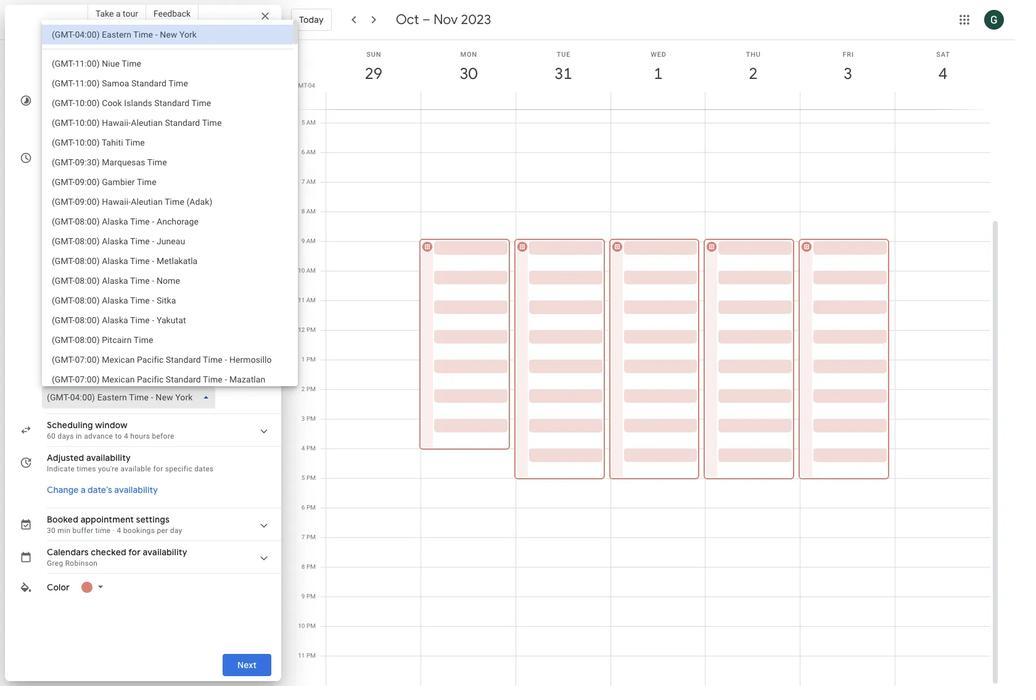 Task type: vqa. For each thing, say whether or not it's contained in the screenshot.


Task type: locate. For each thing, give the bounding box(es) containing it.
8 down 7 pm
[[302, 564, 305, 570]]

1 horizontal spatial 1
[[654, 64, 662, 84]]

you're up change a date's availability button
[[98, 465, 119, 473]]

times
[[77, 465, 96, 473]]

0 horizontal spatial mon
[[47, 235, 64, 244]]

available down hours
[[121, 465, 151, 473]]

a left 'date's'
[[81, 485, 86, 496]]

6
[[302, 149, 305, 156], [302, 504, 305, 511]]

unavailable down regularly
[[85, 209, 129, 218]]

10 am
[[298, 267, 316, 274]]

(gmt minus 10:00)tahiti time option
[[42, 133, 293, 152]]

(gmt minus 08:00)alaska time - yakutat option
[[42, 310, 293, 330]]

a
[[116, 9, 121, 19], [81, 485, 86, 496]]

1 unavailable from the top
[[85, 209, 129, 218]]

dates
[[195, 465, 214, 473]]

4 pm
[[302, 445, 316, 452]]

robinson
[[65, 559, 98, 568]]

0 horizontal spatial wed
[[47, 289, 64, 299]]

sat inside 4 column header
[[937, 51, 951, 59]]

6 pm from the top
[[307, 475, 316, 481]]

0 vertical spatial mon
[[461, 51, 478, 59]]

1 7 from the top
[[302, 178, 305, 185]]

1 9 from the top
[[302, 238, 305, 244]]

pm down 7 pm
[[307, 564, 316, 570]]

1 horizontal spatial fri
[[843, 51, 855, 59]]

am up "8 am"
[[307, 178, 316, 185]]

2 unavailable from the top
[[85, 369, 129, 379]]

0 vertical spatial 7
[[302, 178, 305, 185]]

thu for thu
[[47, 316, 62, 326]]

1 vertical spatial 6
[[302, 504, 305, 511]]

0 vertical spatial tue
[[557, 51, 571, 59]]

1 horizontal spatial for
[[153, 465, 163, 473]]

4 am from the top
[[307, 208, 316, 215]]

0 vertical spatial available
[[135, 160, 166, 168]]

7
[[302, 178, 305, 185], [302, 534, 305, 541]]

today button
[[291, 5, 332, 35]]

7 am from the top
[[307, 297, 316, 304]]

sun 29
[[364, 51, 382, 84]]

sun up 29
[[367, 51, 382, 59]]

11 down 10 pm
[[298, 652, 305, 659]]

pm down 5 pm
[[307, 504, 316, 511]]

1 horizontal spatial sun
[[367, 51, 382, 59]]

(gmt minus 09:00)gambier time option
[[42, 172, 293, 192]]

30 inside mon 30
[[459, 64, 477, 84]]

sat up scheduling
[[47, 369, 60, 379]]

am for 7 am
[[307, 178, 316, 185]]

you're right when
[[81, 160, 101, 168]]

5 am from the top
[[307, 238, 316, 244]]

0 vertical spatial 10
[[298, 267, 305, 274]]

1 vertical spatial a
[[81, 485, 86, 496]]

– down (gmt minus 08:00)alaska time - anchorage option
[[137, 235, 143, 244]]

booked appointment settings 30 min buffer time · 4 bookings per day
[[47, 514, 182, 535]]

0 vertical spatial 1
[[654, 64, 662, 84]]

mon inside mon 30
[[461, 51, 478, 59]]

(gmt minus 08:00)alaska time - metlakatla option
[[42, 251, 293, 271]]

1 horizontal spatial tue
[[557, 51, 571, 59]]

0 vertical spatial unavailable
[[85, 209, 129, 218]]

am up 12 pm
[[307, 297, 316, 304]]

1 horizontal spatial 2
[[749, 64, 757, 84]]

each
[[107, 102, 124, 111]]

6 am from the top
[[307, 267, 316, 274]]

1 horizontal spatial 3
[[844, 64, 852, 84]]

0 vertical spatial 8
[[302, 208, 305, 215]]

0 vertical spatial 11
[[298, 297, 305, 304]]

4 pm from the top
[[307, 415, 316, 422]]

fri for fri 3
[[843, 51, 855, 59]]

– up (gmt minus 08:00)pitcairn time 'option' at the left of page
[[137, 316, 143, 326]]

5 for 5 pm
[[302, 475, 305, 481]]

0 horizontal spatial tue
[[47, 262, 61, 272]]

1 vertical spatial for
[[153, 465, 163, 473]]

0 vertical spatial 6
[[302, 149, 305, 156]]

pm up 6 pm
[[307, 475, 316, 481]]

wed for wed 1
[[651, 51, 667, 59]]

before
[[152, 432, 174, 441]]

1 vertical spatial wed
[[47, 289, 64, 299]]

8 up 9 am
[[302, 208, 305, 215]]

am for 9 am
[[307, 238, 316, 244]]

0 vertical spatial 5
[[302, 119, 305, 126]]

30 left min
[[47, 526, 56, 535]]

available up (gmt minus 09:00)gambier time option
[[135, 160, 166, 168]]

1 6 from the top
[[302, 149, 305, 156]]

am down "8 am"
[[307, 238, 316, 244]]

6 am
[[302, 149, 316, 156]]

per
[[157, 526, 168, 535]]

gmt-
[[294, 82, 308, 89]]

1 vertical spatial 1
[[302, 356, 305, 363]]

2 11 from the top
[[298, 652, 305, 659]]

pm down 6 pm
[[307, 534, 316, 541]]

thu 2
[[747, 51, 762, 84]]

a for take
[[116, 9, 121, 19]]

7 pm
[[302, 534, 316, 541]]

30 down 2023
[[459, 64, 477, 84]]

1 vertical spatial available
[[121, 465, 151, 473]]

1
[[654, 64, 662, 84], [302, 356, 305, 363]]

am up 9 am
[[307, 208, 316, 215]]

appointment up (gmt minus 10:00)hawaii-aleutian standard time option
[[126, 102, 169, 111]]

availability down 'to'
[[86, 452, 131, 464]]

pm down '2 pm'
[[307, 415, 316, 422]]

1 vertical spatial sat
[[47, 369, 60, 379]]

0 vertical spatial thu
[[747, 51, 762, 59]]

1 vertical spatial 10
[[298, 623, 305, 630]]

appointment inside booked appointment settings 30 min buffer time · 4 bookings per day
[[81, 514, 134, 525]]

10 up 11 am
[[298, 267, 305, 274]]

1 vertical spatial 30
[[47, 526, 56, 535]]

2 pm from the top
[[307, 356, 316, 363]]

available
[[135, 160, 166, 168], [121, 465, 151, 473]]

tue inside tue 31
[[557, 51, 571, 59]]

10 for 10 pm
[[298, 623, 305, 630]]

Add title text field
[[47, 49, 272, 68]]

10 pm from the top
[[307, 593, 316, 600]]

pm
[[307, 327, 316, 333], [307, 356, 316, 363], [307, 386, 316, 393], [307, 415, 316, 422], [307, 445, 316, 452], [307, 475, 316, 481], [307, 504, 316, 511], [307, 534, 316, 541], [307, 564, 316, 570], [307, 593, 316, 600], [307, 623, 316, 630], [307, 652, 316, 659]]

you're inside adjusted availability indicate times you're available for specific dates
[[98, 465, 119, 473]]

appointment
[[126, 102, 169, 111], [81, 514, 134, 525]]

feedback button
[[146, 4, 199, 23]]

fri
[[843, 51, 855, 59], [47, 343, 57, 353]]

2 am from the top
[[307, 149, 316, 156]]

you're
[[81, 160, 101, 168], [98, 465, 119, 473]]

am
[[307, 119, 316, 126], [307, 149, 316, 156], [307, 178, 316, 185], [307, 208, 316, 215], [307, 238, 316, 244], [307, 267, 316, 274], [307, 297, 316, 304]]

oct – nov 2023
[[396, 11, 492, 28]]

5 up '6 am'
[[302, 119, 305, 126]]

0 vertical spatial 2
[[749, 64, 757, 84]]

1 vertical spatial 9
[[302, 593, 305, 600]]

1 vertical spatial 3
[[302, 415, 305, 422]]

12 pm from the top
[[307, 652, 316, 659]]

thu inside "2" column header
[[747, 51, 762, 59]]

0 vertical spatial 3
[[844, 64, 852, 84]]

1 5 from the top
[[302, 119, 305, 126]]

pm down 8 pm
[[307, 593, 316, 600]]

0 vertical spatial fri
[[843, 51, 855, 59]]

wed
[[651, 51, 667, 59], [47, 289, 64, 299]]

appointment up time at left
[[81, 514, 134, 525]]

None field
[[42, 386, 220, 409]]

tue
[[557, 51, 571, 59], [47, 262, 61, 272]]

mon for mon
[[47, 235, 64, 244]]

for down bookings
[[129, 547, 141, 558]]

1 vertical spatial 8
[[302, 564, 305, 570]]

(gmt minus 04:00)eastern time - new york option
[[42, 25, 293, 44]]

0 vertical spatial sun
[[367, 51, 382, 59]]

11
[[298, 297, 305, 304], [298, 652, 305, 659]]

7 down 6 pm
[[302, 534, 305, 541]]

2 10 from the top
[[298, 623, 305, 630]]

9 up 10 pm
[[302, 593, 305, 600]]

greg
[[47, 559, 63, 568]]

1 vertical spatial unavailable
[[85, 369, 129, 379]]

2 column header
[[706, 40, 801, 109]]

you're inside general availability set when you're regularly available for appointments.
[[81, 160, 101, 168]]

mon for mon 30
[[461, 51, 478, 59]]

adjusted
[[47, 452, 84, 464]]

0 horizontal spatial a
[[81, 485, 86, 496]]

7 up "8 am"
[[302, 178, 305, 185]]

1 vertical spatial 2
[[302, 386, 305, 393]]

how
[[47, 102, 63, 111]]

pm for 10 pm
[[307, 623, 316, 630]]

change a date's availability
[[47, 485, 158, 496]]

0 horizontal spatial for
[[129, 547, 141, 558]]

0 vertical spatial for
[[168, 160, 178, 168]]

next
[[238, 660, 257, 671]]

wed 1
[[651, 51, 667, 84]]

1 vertical spatial thu
[[47, 316, 62, 326]]

0 horizontal spatial fri
[[47, 343, 57, 353]]

0 vertical spatial 9
[[302, 238, 305, 244]]

unavailable up window
[[85, 369, 129, 379]]

thursday, november 2 element
[[740, 60, 768, 88]]

9 pm from the top
[[307, 564, 316, 570]]

1 pm
[[302, 356, 316, 363]]

for up (gmt minus 09:00)gambier time option
[[168, 160, 178, 168]]

1 horizontal spatial mon
[[461, 51, 478, 59]]

31 column header
[[516, 40, 611, 109]]

2 vertical spatial for
[[129, 547, 141, 558]]

0 horizontal spatial sat
[[47, 369, 60, 379]]

availability inside calendars checked for availability greg robinson
[[143, 547, 187, 558]]

oct
[[396, 11, 419, 28]]

availability up regularly
[[82, 148, 127, 159]]

6 down the 5 am
[[302, 149, 305, 156]]

29
[[364, 64, 382, 84]]

sun down "set"
[[47, 209, 62, 218]]

7 pm from the top
[[307, 504, 316, 511]]

today
[[299, 14, 324, 25]]

0 horizontal spatial thu
[[47, 316, 62, 326]]

9
[[302, 238, 305, 244], [302, 593, 305, 600]]

wed inside 1 column header
[[651, 51, 667, 59]]

0 horizontal spatial 3
[[302, 415, 305, 422]]

0 vertical spatial sat
[[937, 51, 951, 59]]

nov
[[434, 11, 458, 28]]

3 pm from the top
[[307, 386, 316, 393]]

availability down per
[[143, 547, 187, 558]]

grid
[[286, 40, 1001, 686]]

a inside button
[[116, 9, 121, 19]]

10 pm
[[298, 623, 316, 630]]

for left specific
[[153, 465, 163, 473]]

8 am
[[302, 208, 316, 215]]

pm for 6 pm
[[307, 504, 316, 511]]

next button
[[223, 651, 272, 680]]

pm up '2 pm'
[[307, 356, 316, 363]]

30
[[459, 64, 477, 84], [47, 526, 56, 535]]

sun inside sun 29
[[367, 51, 382, 59]]

2 8 from the top
[[302, 564, 305, 570]]

fri inside 3 column header
[[843, 51, 855, 59]]

tuesday, october 31 element
[[550, 60, 578, 88]]

0 vertical spatial a
[[116, 9, 121, 19]]

availability inside button
[[114, 485, 158, 496]]

6 for 6 pm
[[302, 504, 305, 511]]

set
[[47, 160, 58, 168]]

am down 9 am
[[307, 267, 316, 274]]

1 pm from the top
[[307, 327, 316, 333]]

1 vertical spatial appointment
[[81, 514, 134, 525]]

fri for fri
[[47, 343, 57, 353]]

6 for 6 am
[[302, 149, 305, 156]]

saturday, november 4 element
[[930, 60, 958, 88]]

11 up 12
[[298, 297, 305, 304]]

31
[[554, 64, 572, 84]]

4 inside scheduling window 60 days in advance to 4 hours before
[[124, 432, 128, 441]]

pm down 3 pm
[[307, 445, 316, 452]]

0 vertical spatial wed
[[651, 51, 667, 59]]

2 inside thu 2
[[749, 64, 757, 84]]

5 for 5 am
[[302, 119, 305, 126]]

should
[[82, 102, 105, 111]]

5 up 6 pm
[[302, 475, 305, 481]]

3 am from the top
[[307, 178, 316, 185]]

availability down adjusted availability indicate times you're available for specific dates
[[114, 485, 158, 496]]

8 pm from the top
[[307, 534, 316, 541]]

(gmt minus 09:00)hawaii-aleutian time (adak) option
[[42, 192, 293, 212]]

for
[[168, 160, 178, 168], [153, 465, 163, 473], [129, 547, 141, 558]]

appointments.
[[180, 160, 230, 168]]

timezone list box
[[42, 20, 293, 686]]

1 vertical spatial you're
[[98, 465, 119, 473]]

booked
[[47, 514, 78, 525]]

pm right 12
[[307, 327, 316, 333]]

9 up 10 am
[[302, 238, 305, 244]]

6 down 5 pm
[[302, 504, 305, 511]]

1 horizontal spatial wed
[[651, 51, 667, 59]]

pm down '9 pm' on the left bottom
[[307, 623, 316, 630]]

pm down 10 pm
[[307, 652, 316, 659]]

0 horizontal spatial 2
[[302, 386, 305, 393]]

sat up saturday, november 4 element
[[937, 51, 951, 59]]

10 up '11 pm' at bottom
[[298, 623, 305, 630]]

1 horizontal spatial thu
[[747, 51, 762, 59]]

9 pm
[[302, 593, 316, 600]]

am down the 5 am
[[307, 149, 316, 156]]

pm for 2 pm
[[307, 386, 316, 393]]

3
[[844, 64, 852, 84], [302, 415, 305, 422]]

4
[[939, 64, 947, 84], [124, 432, 128, 441], [302, 445, 305, 452], [117, 526, 121, 535]]

2
[[749, 64, 757, 84], [302, 386, 305, 393]]

change a date's availability button
[[42, 479, 163, 501]]

sun for sun 29
[[367, 51, 382, 59]]

0 horizontal spatial sun
[[47, 209, 62, 218]]

sunday, october 29 element
[[360, 60, 388, 88]]

1 vertical spatial 5
[[302, 475, 305, 481]]

1 vertical spatial fri
[[47, 343, 57, 353]]

a inside button
[[81, 485, 86, 496]]

2 9 from the top
[[302, 593, 305, 600]]

thu
[[747, 51, 762, 59], [47, 316, 62, 326]]

grid containing 29
[[286, 40, 1001, 686]]

for inside calendars checked for availability greg robinson
[[129, 547, 141, 558]]

2 7 from the top
[[302, 534, 305, 541]]

when
[[60, 160, 79, 168]]

1 vertical spatial mon
[[47, 235, 64, 244]]

sat
[[937, 51, 951, 59], [47, 369, 60, 379]]

1 10 from the top
[[298, 267, 305, 274]]

1 8 from the top
[[302, 208, 305, 215]]

time
[[95, 526, 111, 535]]

1 horizontal spatial sat
[[937, 51, 951, 59]]

1 horizontal spatial 30
[[459, 64, 477, 84]]

appointment
[[87, 33, 140, 41]]

days
[[58, 432, 74, 441]]

take a tour
[[96, 9, 138, 19]]

0 vertical spatial appointment
[[126, 102, 169, 111]]

1 vertical spatial 7
[[302, 534, 305, 541]]

1 vertical spatial sun
[[47, 209, 62, 218]]

– down "(gmt minus 08:00)alaska time - yakutat" option
[[137, 343, 143, 353]]

1 am from the top
[[307, 119, 316, 126]]

1 horizontal spatial a
[[116, 9, 121, 19]]

– up "(gmt minus 08:00)alaska time - yakutat" option
[[137, 289, 143, 299]]

– down the "(gmt minus 08:00)alaska time - juneau" option
[[137, 262, 143, 272]]

11 pm from the top
[[307, 623, 316, 630]]

am for 11 am
[[307, 297, 316, 304]]

am up '6 am'
[[307, 119, 316, 126]]

0 vertical spatial you're
[[81, 160, 101, 168]]

0 horizontal spatial 30
[[47, 526, 56, 535]]

1 11 from the top
[[298, 297, 305, 304]]

pm down 1 pm
[[307, 386, 316, 393]]

–
[[423, 11, 431, 28], [137, 235, 143, 244], [137, 262, 143, 272], [137, 289, 143, 299], [137, 316, 143, 326], [137, 343, 143, 353]]

0 horizontal spatial 1
[[302, 356, 305, 363]]

1 vertical spatial 11
[[298, 652, 305, 659]]

bookable
[[47, 33, 85, 41]]

5 pm from the top
[[307, 445, 316, 452]]

2 5 from the top
[[302, 475, 305, 481]]

2 6 from the top
[[302, 504, 305, 511]]

1 vertical spatial tue
[[47, 262, 61, 272]]

0 vertical spatial 30
[[459, 64, 477, 84]]

a left tour
[[116, 9, 121, 19]]

2 horizontal spatial for
[[168, 160, 178, 168]]



Task type: describe. For each thing, give the bounding box(es) containing it.
in
[[76, 432, 82, 441]]

4 inside sat 4
[[939, 64, 947, 84]]

4 column header
[[896, 40, 991, 109]]

9 for 9 am
[[302, 238, 305, 244]]

– right the oct
[[423, 11, 431, 28]]

take a tour button
[[88, 4, 146, 23]]

5 pm
[[302, 475, 316, 481]]

appointment
[[47, 90, 102, 101]]

change
[[47, 485, 79, 496]]

(gmt minus 09:30)marquesas time option
[[42, 152, 293, 172]]

– for fri
[[137, 343, 143, 353]]

pm for 5 pm
[[307, 475, 316, 481]]

3 column header
[[801, 40, 896, 109]]

(gmt minus 07:00)mexican pacific standard time - hermosillo option
[[42, 350, 293, 370]]

pm for 4 pm
[[307, 445, 316, 452]]

fri 3
[[843, 51, 855, 84]]

30 column header
[[421, 40, 516, 109]]

color
[[47, 582, 70, 593]]

3 inside fri 3
[[844, 64, 852, 84]]

8 for 8 am
[[302, 208, 305, 215]]

adjusted availability indicate times you're available for specific dates
[[47, 452, 214, 473]]

5 am
[[302, 119, 316, 126]]

11 am
[[298, 297, 316, 304]]

(gmt minus 08:00)alaska time - juneau option
[[42, 231, 293, 251]]

sun for sun
[[47, 209, 62, 218]]

– for wed
[[137, 289, 143, 299]]

(gmt minus 08:00)alaska time - nome option
[[42, 271, 293, 291]]

scheduling window 60 days in advance to 4 hours before
[[47, 420, 174, 441]]

wednesday, november 1 element
[[645, 60, 673, 88]]

9 for 9 pm
[[302, 593, 305, 600]]

am for 8 am
[[307, 208, 316, 215]]

am for 10 am
[[307, 267, 316, 274]]

4 inside booked appointment settings 30 min buffer time · 4 bookings per day
[[117, 526, 121, 535]]

am for 5 am
[[307, 119, 316, 126]]

sat for sat
[[47, 369, 60, 379]]

pm for 11 pm
[[307, 652, 316, 659]]

specific
[[165, 465, 193, 473]]

hours
[[130, 432, 150, 441]]

bookable appointment schedule
[[47, 33, 180, 41]]

(gmt minus 10:00)hawaii-aleutian standard time option
[[42, 113, 293, 133]]

am for 6 am
[[307, 149, 316, 156]]

schedule
[[142, 33, 180, 41]]

thu for thu 2
[[747, 51, 762, 59]]

duration
[[104, 90, 139, 101]]

unavailable for sun
[[85, 209, 129, 218]]

gmt-04
[[294, 82, 315, 89]]

general availability set when you're regularly available for appointments.
[[47, 148, 230, 168]]

60
[[47, 432, 56, 441]]

calendars checked for availability greg robinson
[[47, 547, 187, 568]]

11 for 11 pm
[[298, 652, 305, 659]]

availability inside general availability set when you're regularly available for appointments.
[[82, 148, 127, 159]]

availability inside adjusted availability indicate times you're available for specific dates
[[86, 452, 131, 464]]

calendars
[[47, 547, 89, 558]]

(gmt minus 08:00)pitcairn time option
[[42, 330, 293, 350]]

mon 30
[[459, 51, 478, 84]]

monday, october 30 element
[[455, 60, 483, 88]]

2023
[[461, 11, 492, 28]]

regularly
[[103, 160, 133, 168]]

scheduling
[[47, 420, 93, 431]]

pm for 9 pm
[[307, 593, 316, 600]]

general
[[47, 148, 80, 159]]

take
[[96, 9, 114, 19]]

11 pm
[[298, 652, 316, 659]]

pm for 12 pm
[[307, 327, 316, 333]]

for inside general availability set when you're regularly available for appointments.
[[168, 160, 178, 168]]

unavailable for sat
[[85, 369, 129, 379]]

pm for 7 pm
[[307, 534, 316, 541]]

(gmt minus 10:00)cook islands standard time option
[[42, 93, 293, 113]]

7 for 7 pm
[[302, 534, 305, 541]]

sat for sat 4
[[937, 51, 951, 59]]

30 inside booked appointment settings 30 min buffer time · 4 bookings per day
[[47, 526, 56, 535]]

– for mon
[[137, 235, 143, 244]]

buffer
[[73, 526, 93, 535]]

window
[[95, 420, 128, 431]]

1 column header
[[611, 40, 706, 109]]

long
[[65, 102, 80, 111]]

(gmt minus 08:00)alaska time - sitka option
[[42, 291, 293, 310]]

date's
[[88, 485, 112, 496]]

advance
[[84, 432, 113, 441]]

tour
[[123, 9, 138, 19]]

12
[[298, 327, 305, 333]]

6 pm
[[302, 504, 316, 511]]

·
[[113, 526, 115, 535]]

2 pm
[[302, 386, 316, 393]]

last?
[[171, 102, 188, 111]]

settings
[[136, 514, 170, 525]]

8 for 8 pm
[[302, 564, 305, 570]]

8 pm
[[302, 564, 316, 570]]

pm for 8 pm
[[307, 564, 316, 570]]

12 pm
[[298, 327, 316, 333]]

you're for general
[[81, 160, 101, 168]]

checked
[[91, 547, 127, 558]]

29 column header
[[326, 40, 421, 109]]

wed for wed
[[47, 289, 64, 299]]

7 am
[[302, 178, 316, 185]]

– for tue
[[137, 262, 143, 272]]

(gmt minus 11:00)niue time option
[[42, 54, 293, 73]]

04
[[308, 82, 315, 89]]

for inside adjusted availability indicate times you're available for specific dates
[[153, 465, 163, 473]]

pm for 3 pm
[[307, 415, 316, 422]]

sat 4
[[937, 51, 951, 84]]

bookings
[[123, 526, 155, 535]]

day
[[170, 526, 182, 535]]

(gmt minus 11:00)samoa standard time option
[[42, 73, 293, 93]]

1 inside wed 1
[[654, 64, 662, 84]]

7 for 7 am
[[302, 178, 305, 185]]

tue for tue 31
[[557, 51, 571, 59]]

tue for tue
[[47, 262, 61, 272]]

available inside adjusted availability indicate times you're available for specific dates
[[121, 465, 151, 473]]

you're for adjusted
[[98, 465, 119, 473]]

9 am
[[302, 238, 316, 244]]

appointment inside appointment duration how long should each appointment last?
[[126, 102, 169, 111]]

10 for 10 am
[[298, 267, 305, 274]]

pm for 1 pm
[[307, 356, 316, 363]]

(gmt minus 07:00)mexican pacific standard time - mazatlan option
[[42, 370, 293, 389]]

feedback
[[154, 9, 191, 19]]

min
[[58, 526, 71, 535]]

available inside general availability set when you're regularly available for appointments.
[[135, 160, 166, 168]]

a for change
[[81, 485, 86, 496]]

tue 31
[[554, 51, 572, 84]]

3 pm
[[302, 415, 316, 422]]

appointment duration how long should each appointment last?
[[47, 90, 188, 111]]

to
[[115, 432, 122, 441]]

(gmt minus 08:00)alaska time - anchorage option
[[42, 212, 293, 231]]

– for thu
[[137, 316, 143, 326]]

indicate
[[47, 465, 75, 473]]

11 for 11 am
[[298, 297, 305, 304]]

friday, november 3 element
[[835, 60, 863, 88]]



